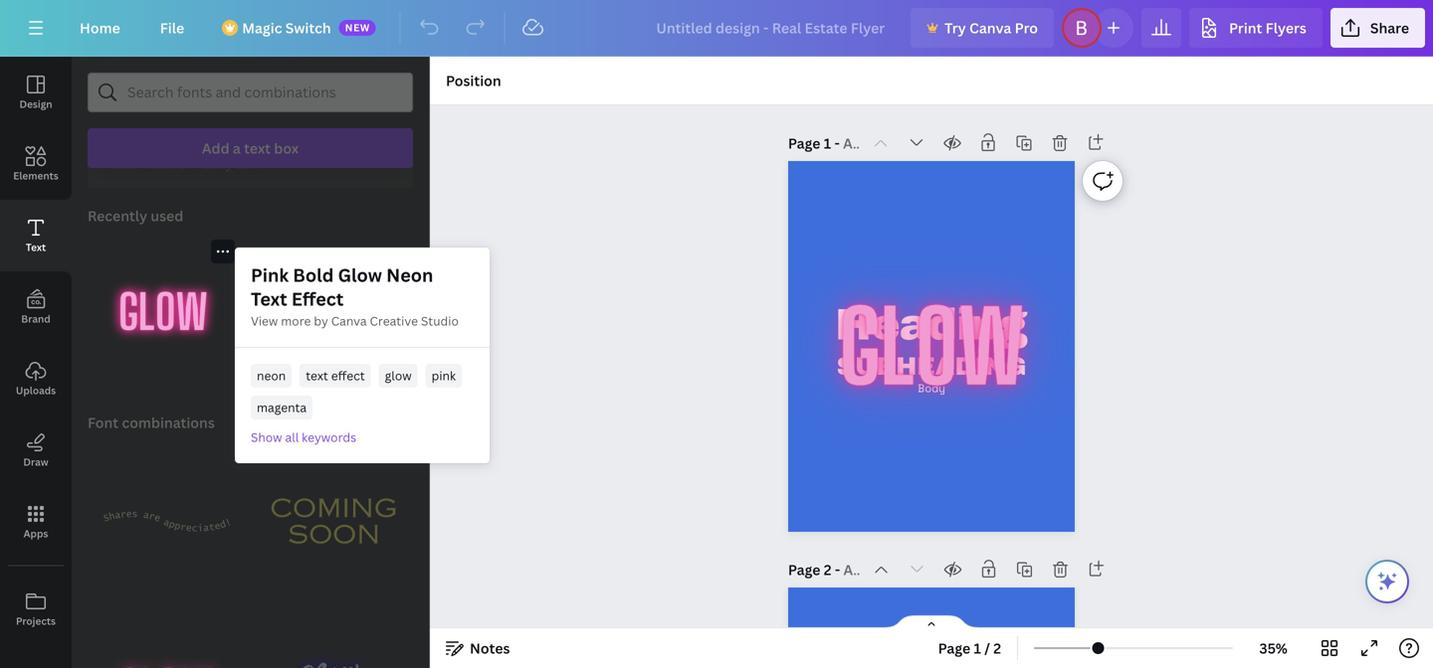 Task type: vqa. For each thing, say whether or not it's contained in the screenshot.
'SEARCH' search field
no



Task type: describe. For each thing, give the bounding box(es) containing it.
hide image
[[429, 315, 442, 411]]

add a text box
[[202, 139, 299, 158]]

page inside button
[[938, 640, 971, 658]]

creative
[[370, 313, 418, 329]]

little
[[139, 156, 166, 172]]

position button
[[438, 65, 509, 97]]

page for page 1
[[788, 134, 821, 153]]

draw button
[[0, 415, 72, 487]]

text effect button
[[300, 364, 371, 388]]

add for add a little bit of body text
[[104, 156, 127, 172]]

1 for -
[[824, 134, 831, 153]]

page 1 -
[[788, 134, 843, 153]]

text button
[[0, 200, 72, 272]]

pink button
[[426, 364, 462, 388]]

studio
[[421, 313, 459, 329]]

share
[[1371, 18, 1410, 37]]

add for add a text box
[[202, 139, 230, 158]]

neon
[[386, 263, 433, 288]]

subheading
[[837, 353, 1027, 380]]

text effect
[[306, 368, 365, 384]]

magenta
[[257, 400, 307, 416]]

add a little bit of body text button
[[88, 140, 413, 188]]

print
[[1229, 18, 1263, 37]]

effect
[[292, 287, 344, 312]]

notes button
[[438, 633, 518, 665]]

brand
[[21, 313, 50, 326]]

35%
[[1260, 640, 1288, 658]]

share button
[[1331, 8, 1426, 48]]

add a text box button
[[88, 128, 413, 168]]

projects
[[16, 615, 56, 629]]

flyers
[[1266, 18, 1307, 37]]

design button
[[0, 57, 72, 128]]

body
[[203, 156, 232, 172]]

recently used
[[88, 206, 183, 225]]

used
[[151, 206, 183, 225]]

add a little bit of body text
[[104, 156, 258, 172]]

neon
[[257, 368, 286, 384]]

view more by canva creative studio button
[[251, 312, 459, 331]]

show pages image
[[884, 615, 980, 631]]

notes
[[470, 640, 510, 658]]

position
[[446, 71, 501, 90]]

canva inside button
[[970, 18, 1012, 37]]

try canva pro button
[[911, 8, 1054, 48]]

0 horizontal spatial 2
[[824, 561, 832, 580]]

- for page 2 -
[[835, 561, 840, 580]]

file button
[[144, 8, 200, 48]]

elements button
[[0, 128, 72, 200]]

print flyers button
[[1190, 8, 1323, 48]]

apps
[[24, 528, 48, 541]]

a for little
[[130, 156, 136, 172]]

magenta button
[[251, 396, 313, 420]]

file
[[160, 18, 184, 37]]

brand button
[[0, 272, 72, 343]]

35% button
[[1241, 633, 1306, 665]]

by
[[314, 313, 328, 329]]

page title text field for page 1 -
[[843, 133, 859, 153]]

more
[[281, 313, 311, 329]]

glow inside button
[[385, 368, 412, 384]]

new
[[345, 21, 370, 34]]

text left box at the left
[[244, 139, 271, 158]]

font
[[88, 413, 119, 432]]



Task type: locate. For each thing, give the bounding box(es) containing it.
add left little in the top left of the page
[[104, 156, 127, 172]]

of
[[188, 156, 200, 172]]

heading subheading body
[[835, 301, 1027, 397]]

page 2 -
[[788, 561, 844, 580]]

/
[[985, 640, 990, 658]]

text
[[244, 139, 271, 158], [235, 156, 258, 172], [306, 368, 328, 384]]

1 page title text field from the top
[[843, 133, 859, 153]]

neon button
[[251, 364, 292, 388]]

home
[[80, 18, 120, 37]]

1 vertical spatial -
[[835, 561, 840, 580]]

bold
[[293, 263, 334, 288]]

0 vertical spatial -
[[835, 134, 840, 153]]

2
[[824, 561, 832, 580], [994, 640, 1002, 658]]

text left effect
[[306, 368, 328, 384]]

- for page 1 -
[[835, 134, 840, 153]]

elements
[[13, 169, 58, 183]]

page title text field for page 2 -
[[844, 560, 860, 580]]

text right body
[[235, 156, 258, 172]]

text inside button
[[26, 241, 46, 254]]

Search fonts and combinations search field
[[127, 74, 373, 111]]

recently
[[88, 206, 147, 225]]

a left little in the top left of the page
[[130, 156, 136, 172]]

canva right try
[[970, 18, 1012, 37]]

print flyers
[[1229, 18, 1307, 37]]

group
[[88, 443, 246, 602], [254, 443, 413, 602], [88, 610, 246, 669], [254, 610, 413, 669]]

canva right the by
[[331, 313, 367, 329]]

0 horizontal spatial 1
[[824, 134, 831, 153]]

1 vertical spatial text
[[251, 287, 287, 312]]

body
[[918, 380, 946, 397]]

canva
[[970, 18, 1012, 37], [331, 313, 367, 329]]

0 horizontal spatial text
[[26, 241, 46, 254]]

pink bold glow neon text effect view more by canva creative studio
[[251, 263, 459, 329]]

0 horizontal spatial glow
[[385, 368, 412, 384]]

1 horizontal spatial 2
[[994, 640, 1002, 658]]

uploads button
[[0, 343, 72, 415]]

pro
[[1015, 18, 1038, 37]]

1 horizontal spatial 1
[[974, 640, 981, 658]]

heading
[[835, 301, 1027, 349]]

try canva pro
[[945, 18, 1038, 37]]

uploads
[[16, 384, 56, 398]]

0 vertical spatial page
[[788, 134, 821, 153]]

-
[[835, 134, 840, 153], [835, 561, 840, 580]]

2 - from the top
[[835, 561, 840, 580]]

Design title text field
[[640, 8, 903, 48]]

font combinations
[[88, 413, 215, 432]]

draw
[[23, 456, 48, 469]]

0 vertical spatial page title text field
[[843, 133, 859, 153]]

glow
[[839, 288, 1025, 406], [385, 368, 412, 384]]

1 inside button
[[974, 640, 981, 658]]

1 horizontal spatial add
[[202, 139, 230, 158]]

pink
[[251, 263, 289, 288]]

glow
[[338, 263, 382, 288]]

try
[[945, 18, 966, 37]]

1 horizontal spatial canva
[[970, 18, 1012, 37]]

1
[[824, 134, 831, 153], [974, 640, 981, 658]]

switch
[[286, 18, 331, 37]]

pink
[[432, 368, 456, 384]]

page for page 2
[[788, 561, 821, 580]]

page 1 / 2 button
[[930, 633, 1009, 665]]

main menu bar
[[0, 0, 1433, 57]]

1 vertical spatial page
[[788, 561, 821, 580]]

page
[[788, 134, 821, 153], [788, 561, 821, 580], [938, 640, 971, 658]]

add
[[202, 139, 230, 158], [104, 156, 127, 172]]

1 horizontal spatial glow
[[839, 288, 1025, 406]]

0 vertical spatial text
[[26, 241, 46, 254]]

text
[[26, 241, 46, 254], [251, 287, 287, 312]]

side panel tab list
[[0, 57, 72, 646]]

show all keywords button
[[251, 428, 356, 448]]

text up view
[[251, 287, 287, 312]]

1 horizontal spatial text
[[251, 287, 287, 312]]

1 for /
[[974, 640, 981, 658]]

text up brand button in the left of the page
[[26, 241, 46, 254]]

show all keywords
[[251, 430, 356, 446]]

glow button
[[379, 364, 418, 388]]

0 horizontal spatial a
[[130, 156, 136, 172]]

design
[[19, 98, 52, 111]]

1 vertical spatial 1
[[974, 640, 981, 658]]

magic switch
[[242, 18, 331, 37]]

1 vertical spatial 2
[[994, 640, 1002, 658]]

2 page title text field from the top
[[844, 560, 860, 580]]

0 vertical spatial 2
[[824, 561, 832, 580]]

text inside pink bold glow neon text effect view more by canva creative studio
[[251, 287, 287, 312]]

1 horizontal spatial a
[[233, 139, 241, 158]]

box
[[274, 139, 299, 158]]

2 vertical spatial page
[[938, 640, 971, 658]]

page 1 / 2
[[938, 640, 1002, 658]]

1 - from the top
[[835, 134, 840, 153]]

view
[[251, 313, 278, 329]]

canva assistant image
[[1376, 570, 1400, 594]]

1 vertical spatial canva
[[331, 313, 367, 329]]

a for text
[[233, 139, 241, 158]]

apps button
[[0, 487, 72, 558]]

0 vertical spatial 1
[[824, 134, 831, 153]]

canva inside pink bold glow neon text effect view more by canva creative studio
[[331, 313, 367, 329]]

magic
[[242, 18, 282, 37]]

0 vertical spatial canva
[[970, 18, 1012, 37]]

0 horizontal spatial canva
[[331, 313, 367, 329]]

add right of on the left of the page
[[202, 139, 230, 158]]

all
[[285, 430, 299, 446]]

projects button
[[0, 574, 72, 646]]

0 horizontal spatial add
[[104, 156, 127, 172]]

1 vertical spatial page title text field
[[844, 560, 860, 580]]

a
[[233, 139, 241, 158], [130, 156, 136, 172]]

combinations
[[122, 413, 215, 432]]

2 inside button
[[994, 640, 1002, 658]]

show
[[251, 430, 282, 446]]

a right body
[[233, 139, 241, 158]]

keywords
[[302, 430, 356, 446]]

Page title text field
[[843, 133, 859, 153], [844, 560, 860, 580]]

home link
[[64, 8, 136, 48]]

bit
[[169, 156, 185, 172]]

effect
[[331, 368, 365, 384]]



